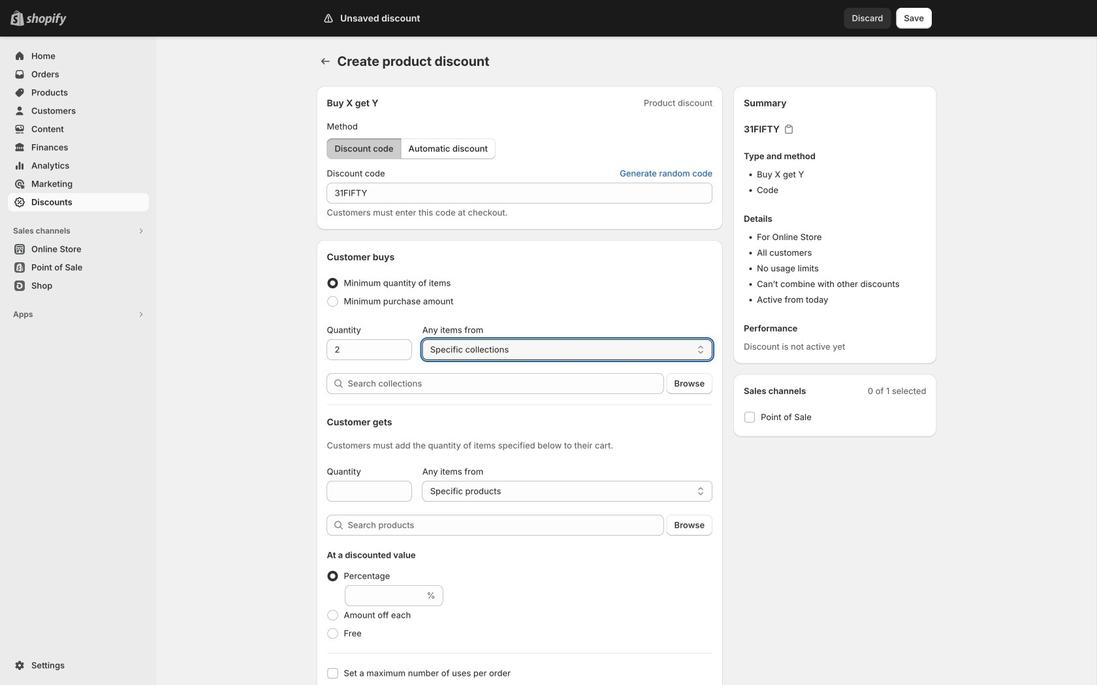 Task type: describe. For each thing, give the bounding box(es) containing it.
shopify image
[[26, 13, 67, 26]]

Search collections text field
[[348, 374, 664, 395]]



Task type: locate. For each thing, give the bounding box(es) containing it.
None text field
[[327, 183, 713, 204], [327, 481, 412, 502], [327, 183, 713, 204], [327, 481, 412, 502]]

None text field
[[327, 340, 412, 361], [345, 586, 424, 607], [327, 340, 412, 361], [345, 586, 424, 607]]

Search products text field
[[348, 515, 664, 536]]



Task type: vqa. For each thing, say whether or not it's contained in the screenshot.
Enter time text field
no



